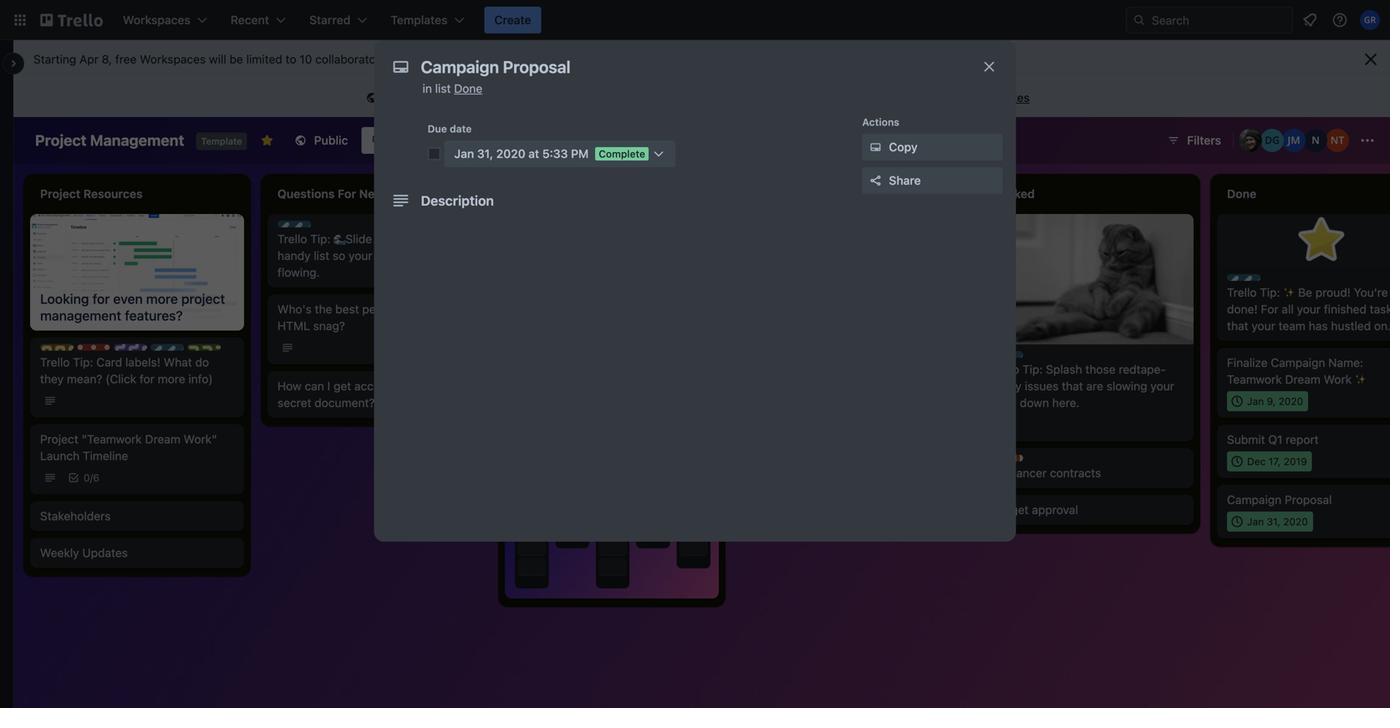 Task type: vqa. For each thing, say whether or not it's contained in the screenshot.
TIP: in the the Trello Tip Trello Tip: ✨ Be proud! You're done! For all your finished tas
yes



Task type: describe. For each thing, give the bounding box(es) containing it.
tip for heavy
[[1036, 352, 1052, 364]]

greg robinson (gregrobinson96) image
[[1361, 10, 1381, 30]]

issues
[[1025, 379, 1059, 393]]

explore more templates link
[[889, 84, 1040, 111]]

trello tip: splash those redtape- heavy issues that are slowing your team down here. link
[[990, 361, 1184, 411]]

super
[[430, 379, 461, 393]]

who's the best person to fix my html snag?
[[278, 302, 449, 333]]

0 vertical spatial the
[[595, 91, 612, 105]]

Board name text field
[[27, 127, 193, 154]]

at
[[529, 147, 540, 161]]

freelancer contracts link
[[990, 465, 1184, 482]]

color: yellow, title: "copy request" element
[[40, 344, 74, 351]]

2020 for jan 9, 2020
[[1279, 396, 1304, 407]]

timeline
[[83, 449, 128, 463]]

slowing
[[1107, 379, 1148, 393]]

campaign proposal
[[1228, 493, 1332, 507]]

31, for jan 31, 2020
[[1267, 516, 1281, 528]]

work"
[[184, 432, 217, 446]]

project "teamwork dream work" launch timeline link
[[40, 431, 234, 465]]

learn
[[393, 52, 423, 66]]

color: sky, title: "trello tip" element for trello tip: splash those redtape- heavy issues that are slowing your team down here.
[[990, 351, 1052, 364]]

(click
[[106, 372, 136, 386]]

labels!
[[125, 356, 161, 369]]

pm
[[571, 147, 589, 161]]

star or unstar board image
[[261, 134, 274, 147]]

be
[[1299, 286, 1313, 299]]

dec 17, 2019
[[1248, 456, 1308, 467]]

primary element
[[0, 0, 1391, 40]]

project for project management
[[35, 131, 87, 149]]

search image
[[1133, 13, 1146, 27]]

jan 31, 2020
[[1248, 516, 1309, 528]]

can
[[305, 379, 324, 393]]

create
[[495, 13, 531, 27]]

nicole tang (nicoletang31) image
[[1326, 129, 1350, 152]]

this
[[447, 232, 467, 246]]

anyone
[[536, 91, 575, 105]]

apr
[[79, 52, 99, 66]]

complete
[[599, 148, 646, 160]]

31, for jan 31, 2020 at 5:33 pm
[[477, 147, 493, 161]]

tip right team
[[197, 345, 212, 357]]

into
[[424, 232, 444, 246]]

5:33
[[543, 147, 568, 161]]

0 vertical spatial list
[[435, 82, 451, 95]]

submit
[[1228, 433, 1266, 447]]

management
[[90, 131, 184, 149]]

devan goldstein (devangoldstein2) image
[[1261, 129, 1284, 152]]

splash
[[1046, 362, 1083, 376]]

trello tip trello tip: 🌊slide your q's into this handy list so your team keeps on flowing.
[[278, 222, 467, 279]]

team for keeps
[[376, 249, 403, 263]]

how can i get access to the super secret document? link
[[278, 378, 472, 411]]

color: sky, title: "trello tip" element for trello tip: ✨ be proud! you're done! for all your finished tas
[[1228, 274, 1289, 287]]

finalize
[[1228, 356, 1268, 370]]

weekly updates
[[40, 546, 128, 560]]

trello inside trello tip: card labels! what do they mean? (click for more info)
[[40, 356, 70, 369]]

✨ inside trello tip trello tip: ✨ be proud! you're done! for all your finished tas
[[1284, 286, 1296, 299]]

collaborator
[[491, 52, 556, 66]]

those
[[1086, 362, 1116, 376]]

my
[[433, 302, 449, 316]]

trello tip: card labels! what do they mean? (click for more info) link
[[40, 354, 234, 388]]

to inside how can i get access to the super secret document?
[[395, 379, 406, 393]]

approval
[[1032, 503, 1079, 517]]

project for project "teamwork dream work" launch timeline
[[40, 432, 78, 446]]

/
[[90, 472, 93, 484]]

9,
[[1267, 396, 1276, 407]]

0
[[84, 472, 90, 484]]

secret
[[278, 396, 311, 410]]

proud!
[[1316, 286, 1351, 299]]

jan for jan 31, 2020 at 5:33 pm
[[454, 147, 474, 161]]

here.
[[1053, 396, 1080, 410]]

keeps
[[406, 249, 438, 263]]

snag?
[[313, 319, 345, 333]]

show menu image
[[1360, 132, 1376, 149]]

on inside trello tip trello tip: 🌊slide your q's into this handy list so your team keeps on flowing.
[[441, 249, 455, 263]]

jan 9, 2020
[[1248, 396, 1304, 407]]

campaign proposal link
[[1228, 492, 1391, 508]]

Search field
[[1146, 8, 1293, 33]]

q's
[[402, 232, 421, 246]]

template
[[201, 136, 242, 147]]

about
[[457, 52, 488, 66]]

the inside how can i get access to the super secret document?
[[409, 379, 427, 393]]

limited
[[246, 52, 282, 66]]

"teamwork
[[82, 432, 142, 446]]

in list done
[[423, 82, 483, 95]]

free
[[115, 52, 137, 66]]

tip: for heavy
[[1023, 362, 1043, 376]]

project "teamwork dream work" launch timeline
[[40, 432, 217, 463]]

budget approval
[[990, 503, 1079, 517]]

trello tip: ✨ be proud! you're done! for all your finished tas link
[[1228, 284, 1391, 334]]

priority design team
[[94, 345, 193, 357]]

campaign inside the finalize campaign name: teamwork dream work ✨
[[1271, 356, 1326, 370]]

html
[[278, 319, 310, 333]]

for
[[1261, 302, 1279, 316]]

jan for jan 9, 2020
[[1248, 396, 1264, 407]]

learn more about collaborator limits link
[[393, 52, 588, 66]]

customize views image
[[512, 132, 529, 149]]

0 vertical spatial more
[[426, 52, 454, 66]]

color: lime, title: "halp" element
[[187, 344, 226, 357]]

flowing.
[[278, 266, 320, 279]]

2020 for jan 31, 2020 at 5:33 pm
[[497, 147, 526, 161]]

0 notifications image
[[1300, 10, 1320, 30]]

teamwork
[[1228, 373, 1282, 386]]

access
[[355, 379, 392, 393]]

freelancer
[[990, 466, 1047, 480]]

tip: inside trello tip: card labels! what do they mean? (click for more info)
[[73, 356, 93, 369]]

table link
[[436, 127, 504, 154]]

proposal
[[1285, 493, 1332, 507]]

project management
[[35, 131, 184, 149]]

launch
[[40, 449, 80, 463]]

1 horizontal spatial on
[[578, 91, 592, 105]]

who's the best person to fix my html snag? link
[[278, 301, 472, 334]]

internet
[[615, 91, 657, 105]]

explore more templates
[[900, 91, 1030, 105]]

public
[[431, 91, 464, 105]]

campaign inside 'campaign proposal' link
[[1228, 493, 1282, 507]]



Task type: locate. For each thing, give the bounding box(es) containing it.
jan left 9,
[[1248, 396, 1264, 407]]

1 vertical spatial jan
[[1248, 396, 1264, 407]]

1 vertical spatial the
[[315, 302, 332, 316]]

tip inside trello tip trello tip: splash those redtape- heavy issues that are slowing your team down here.
[[1036, 352, 1052, 364]]

redtape-
[[1119, 362, 1166, 376]]

2 vertical spatial more
[[158, 372, 185, 386]]

sm image
[[868, 139, 884, 156]]

tip: for into
[[310, 232, 331, 246]]

team down heavy
[[990, 396, 1017, 410]]

document?
[[315, 396, 375, 410]]

2 vertical spatial the
[[409, 379, 427, 393]]

0 vertical spatial 31,
[[477, 147, 493, 161]]

copy.
[[674, 91, 703, 105]]

for
[[518, 91, 533, 105], [140, 372, 155, 386]]

tip up so in the top left of the page
[[324, 222, 339, 233]]

more inside trello tip: card labels! what do they mean? (click for more info)
[[158, 372, 185, 386]]

1 vertical spatial campaign
[[1228, 493, 1282, 507]]

Mark due date as complete checkbox
[[428, 147, 441, 161]]

your down be
[[1297, 302, 1321, 316]]

✨ down name:
[[1355, 373, 1367, 386]]

public
[[314, 133, 348, 147]]

to left 10 at the top left of page
[[286, 52, 296, 66]]

date
[[450, 123, 472, 135]]

be
[[230, 52, 243, 66]]

tip up issues at right bottom
[[1036, 352, 1052, 364]]

list
[[435, 82, 451, 95], [314, 249, 330, 263]]

8,
[[102, 52, 112, 66]]

0 vertical spatial ✨
[[1284, 286, 1296, 299]]

0 vertical spatial on
[[578, 91, 592, 105]]

0 horizontal spatial on
[[441, 249, 455, 263]]

17,
[[1269, 456, 1281, 467]]

this
[[384, 91, 407, 105]]

budget
[[990, 503, 1029, 517]]

1 vertical spatial team
[[990, 396, 1017, 410]]

filters button
[[1163, 127, 1227, 154]]

stakeholders
[[40, 509, 111, 523]]

0 horizontal spatial ✨
[[1284, 286, 1296, 299]]

done
[[454, 82, 483, 95]]

31, left customize views icon at the left top
[[477, 147, 493, 161]]

0 vertical spatial 2020
[[497, 147, 526, 161]]

on down this
[[441, 249, 455, 263]]

tip inside trello tip trello tip: 🌊slide your q's into this handy list so your team keeps on flowing.
[[324, 222, 339, 233]]

0 horizontal spatial for
[[140, 372, 155, 386]]

workspaces
[[140, 52, 206, 66]]

2 vertical spatial jan
[[1248, 516, 1264, 528]]

due date
[[428, 123, 472, 135]]

tip: up the mean?
[[73, 356, 93, 369]]

tip for you're
[[1274, 275, 1289, 287]]

color: purple, title: "design team" element
[[114, 344, 193, 357]]

info)
[[188, 372, 213, 386]]

1 vertical spatial project
[[40, 432, 78, 446]]

for down labels!
[[140, 372, 155, 386]]

0 vertical spatial jan
[[454, 147, 474, 161]]

0 horizontal spatial 31,
[[477, 147, 493, 161]]

project inside text field
[[35, 131, 87, 149]]

tip: up issues at right bottom
[[1023, 362, 1043, 376]]

fix
[[417, 302, 430, 316]]

0 vertical spatial dream
[[1286, 373, 1321, 386]]

jan
[[454, 147, 474, 161], [1248, 396, 1264, 407], [1248, 516, 1264, 528]]

trello tip trello tip: ✨ be proud! you're done! for all your finished tas
[[1228, 275, 1391, 333]]

do
[[195, 356, 209, 369]]

jan 31, 2020 at 5:33 pm
[[454, 147, 589, 161]]

description
[[421, 193, 494, 209]]

color: red, title: "priority" element
[[77, 344, 129, 357]]

submit q1 report
[[1228, 433, 1319, 447]]

budget approval link
[[990, 502, 1184, 518]]

handy
[[278, 249, 311, 263]]

your left q's
[[375, 232, 399, 246]]

report
[[1286, 433, 1319, 447]]

trello
[[294, 222, 321, 233], [278, 232, 307, 246], [1244, 275, 1271, 287], [1228, 286, 1257, 299], [167, 345, 194, 357], [1007, 352, 1034, 364], [40, 356, 70, 369], [990, 362, 1020, 376]]

jan for jan 31, 2020
[[1248, 516, 1264, 528]]

tip for into
[[324, 222, 339, 233]]

team for down
[[990, 396, 1017, 410]]

color: sky, title: "trello tip" element
[[278, 221, 339, 233], [1228, 274, 1289, 287], [151, 344, 212, 357], [990, 351, 1052, 364]]

tip:
[[310, 232, 331, 246], [1260, 286, 1281, 299], [73, 356, 93, 369], [1023, 362, 1043, 376]]

tip: inside trello tip trello tip: 🌊slide your q's into this handy list so your team keeps on flowing.
[[310, 232, 331, 246]]

campaign up work
[[1271, 356, 1326, 370]]

to inside the who's the best person to fix my html snag?
[[403, 302, 414, 316]]

done link
[[454, 82, 483, 95]]

share
[[889, 174, 921, 187]]

on right anyone at the top left of page
[[578, 91, 592, 105]]

2020 down 'campaign proposal' link
[[1284, 516, 1309, 528]]

tip: up handy
[[310, 232, 331, 246]]

✨
[[1284, 286, 1296, 299], [1355, 373, 1367, 386]]

0 horizontal spatial the
[[315, 302, 332, 316]]

on
[[578, 91, 592, 105], [441, 249, 455, 263]]

list inside trello tip trello tip: 🌊slide your q's into this handy list so your team keeps on flowing.
[[314, 249, 330, 263]]

trello tip: card labels! what do they mean? (click for more info)
[[40, 356, 213, 386]]

✨ left be
[[1284, 286, 1296, 299]]

2 horizontal spatial the
[[595, 91, 612, 105]]

more inside explore more templates link
[[944, 91, 972, 105]]

templates
[[975, 91, 1030, 105]]

dream inside project "teamwork dream work" launch timeline
[[145, 432, 181, 446]]

✨ inside the finalize campaign name: teamwork dream work ✨
[[1355, 373, 1367, 386]]

jan down date
[[454, 147, 474, 161]]

freelancer contracts
[[990, 466, 1102, 480]]

copy
[[889, 140, 918, 154]]

list right in
[[435, 82, 451, 95]]

tip: for you're
[[1260, 286, 1281, 299]]

0 vertical spatial team
[[376, 249, 403, 263]]

campaign up jan 31, 2020
[[1228, 493, 1282, 507]]

trello tip halp
[[167, 345, 226, 357]]

2020 right 9,
[[1279, 396, 1304, 407]]

1 horizontal spatial ✨
[[1355, 373, 1367, 386]]

open information menu image
[[1332, 12, 1349, 28]]

31, down campaign proposal at the bottom
[[1267, 516, 1281, 528]]

your inside trello tip trello tip: splash those redtape- heavy issues that are slowing your team down here.
[[1151, 379, 1175, 393]]

1 horizontal spatial 31,
[[1267, 516, 1281, 528]]

0 horizontal spatial list
[[314, 249, 330, 263]]

dream left work"
[[145, 432, 181, 446]]

starting apr 8, free workspaces will be limited to 10 collaborators. learn more about collaborator limits
[[33, 52, 588, 66]]

your down 🌊slide on the top of page
[[349, 249, 373, 263]]

who's
[[278, 302, 312, 316]]

nic (nicoletollefson1) image
[[1305, 129, 1328, 152]]

caity (caity) image
[[1239, 129, 1263, 152]]

how
[[278, 379, 302, 393]]

project left management
[[35, 131, 87, 149]]

what
[[164, 356, 192, 369]]

project inside project "teamwork dream work" launch timeline
[[40, 432, 78, 446]]

dream left work
[[1286, 373, 1321, 386]]

list left so in the top left of the page
[[314, 249, 330, 263]]

sm image
[[364, 90, 380, 107]]

0 vertical spatial campaign
[[1271, 356, 1326, 370]]

1 vertical spatial ✨
[[1355, 373, 1367, 386]]

to left copy. at the top of page
[[660, 91, 671, 105]]

how can i get access to the super secret document?
[[278, 379, 461, 410]]

explore
[[900, 91, 941, 105]]

2019
[[1284, 456, 1308, 467]]

to right access
[[395, 379, 406, 393]]

tip: up for
[[1260, 286, 1281, 299]]

tip: inside trello tip trello tip: splash those redtape- heavy issues that are slowing your team down here.
[[1023, 362, 1043, 376]]

1 vertical spatial dream
[[145, 432, 181, 446]]

1 vertical spatial on
[[441, 249, 455, 263]]

6
[[93, 472, 99, 484]]

more up in
[[426, 52, 454, 66]]

board image
[[372, 133, 385, 146]]

2020
[[497, 147, 526, 161], [1279, 396, 1304, 407], [1284, 516, 1309, 528]]

starting
[[33, 52, 76, 66]]

project up launch
[[40, 432, 78, 446]]

2020 left at
[[497, 147, 526, 161]]

stakeholders link
[[40, 508, 234, 525]]

1 vertical spatial list
[[314, 249, 330, 263]]

the inside the who's the best person to fix my html snag?
[[315, 302, 332, 316]]

the up snag?
[[315, 302, 332, 316]]

1 horizontal spatial dream
[[1286, 373, 1321, 386]]

person
[[362, 302, 400, 316]]

mean?
[[67, 372, 102, 386]]

name:
[[1329, 356, 1364, 370]]

2 vertical spatial 2020
[[1284, 516, 1309, 528]]

1 vertical spatial more
[[944, 91, 972, 105]]

the left internet in the left of the page
[[595, 91, 612, 105]]

0 horizontal spatial team
[[376, 249, 403, 263]]

limits
[[559, 52, 588, 66]]

1 horizontal spatial team
[[990, 396, 1017, 410]]

1 horizontal spatial more
[[426, 52, 454, 66]]

this is a public template for anyone on the internet to copy.
[[384, 91, 703, 105]]

0 vertical spatial project
[[35, 131, 87, 149]]

jan down campaign proposal at the bottom
[[1248, 516, 1264, 528]]

the
[[595, 91, 612, 105], [315, 302, 332, 316], [409, 379, 427, 393]]

more right explore
[[944, 91, 972, 105]]

1 vertical spatial for
[[140, 372, 155, 386]]

you're
[[1354, 286, 1389, 299]]

team inside trello tip trello tip: 🌊slide your q's into this handy list so your team keeps on flowing.
[[376, 249, 403, 263]]

0 vertical spatial for
[[518, 91, 533, 105]]

so
[[333, 249, 346, 263]]

table
[[464, 133, 494, 147]]

1 horizontal spatial the
[[409, 379, 427, 393]]

tip inside trello tip trello tip: ✨ be proud! you're done! for all your finished tas
[[1274, 275, 1289, 287]]

team down q's
[[376, 249, 403, 263]]

your inside trello tip trello tip: ✨ be proud! you're done! for all your finished tas
[[1297, 302, 1321, 316]]

None text field
[[413, 52, 965, 82]]

to left fix
[[403, 302, 414, 316]]

to
[[286, 52, 296, 66], [660, 91, 671, 105], [403, 302, 414, 316], [395, 379, 406, 393]]

due
[[428, 123, 447, 135]]

1 horizontal spatial for
[[518, 91, 533, 105]]

trello tip: 🌊slide your q's into this handy list so your team keeps on flowing. link
[[278, 231, 472, 281]]

copy link
[[863, 134, 1003, 161]]

create button
[[485, 7, 541, 33]]

0 horizontal spatial dream
[[145, 432, 181, 446]]

0 / 6
[[84, 472, 99, 484]]

color: sky, title: "trello tip" element for trello tip: 🌊slide your q's into this handy list so your team keeps on flowing.
[[278, 221, 339, 233]]

tip: inside trello tip trello tip: ✨ be proud! you're done! for all your finished tas
[[1260, 286, 1281, 299]]

team
[[167, 345, 193, 357]]

submit q1 report link
[[1228, 431, 1391, 448]]

10
[[300, 52, 312, 66]]

more
[[426, 52, 454, 66], [944, 91, 972, 105], [158, 372, 185, 386]]

2 horizontal spatial more
[[944, 91, 972, 105]]

for left anyone at the top left of page
[[518, 91, 533, 105]]

0 horizontal spatial more
[[158, 372, 185, 386]]

tip left be
[[1274, 275, 1289, 287]]

1 vertical spatial 2020
[[1279, 396, 1304, 407]]

your down redtape-
[[1151, 379, 1175, 393]]

more down what
[[158, 372, 185, 386]]

updates
[[82, 546, 128, 560]]

jordan mirchev (jordan_mirchev) image
[[1283, 129, 1306, 152]]

collaborators.
[[315, 52, 390, 66]]

dream inside the finalize campaign name: teamwork dream work ✨
[[1286, 373, 1321, 386]]

finalize campaign name: teamwork dream work ✨ link
[[1228, 355, 1391, 388]]

best
[[336, 302, 359, 316]]

2020 for jan 31, 2020
[[1284, 516, 1309, 528]]

1 vertical spatial 31,
[[1267, 516, 1281, 528]]

halp
[[204, 345, 226, 357]]

for inside trello tip: card labels! what do they mean? (click for more info)
[[140, 372, 155, 386]]

filters
[[1188, 133, 1222, 147]]

will
[[209, 52, 226, 66]]

the left super at left
[[409, 379, 427, 393]]

your
[[375, 232, 399, 246], [349, 249, 373, 263], [1297, 302, 1321, 316], [1151, 379, 1175, 393]]

1 horizontal spatial list
[[435, 82, 451, 95]]

color: orange, title: "one more step" element
[[990, 455, 1024, 462]]

team inside trello tip trello tip: splash those redtape- heavy issues that are slowing your team down here.
[[990, 396, 1017, 410]]



